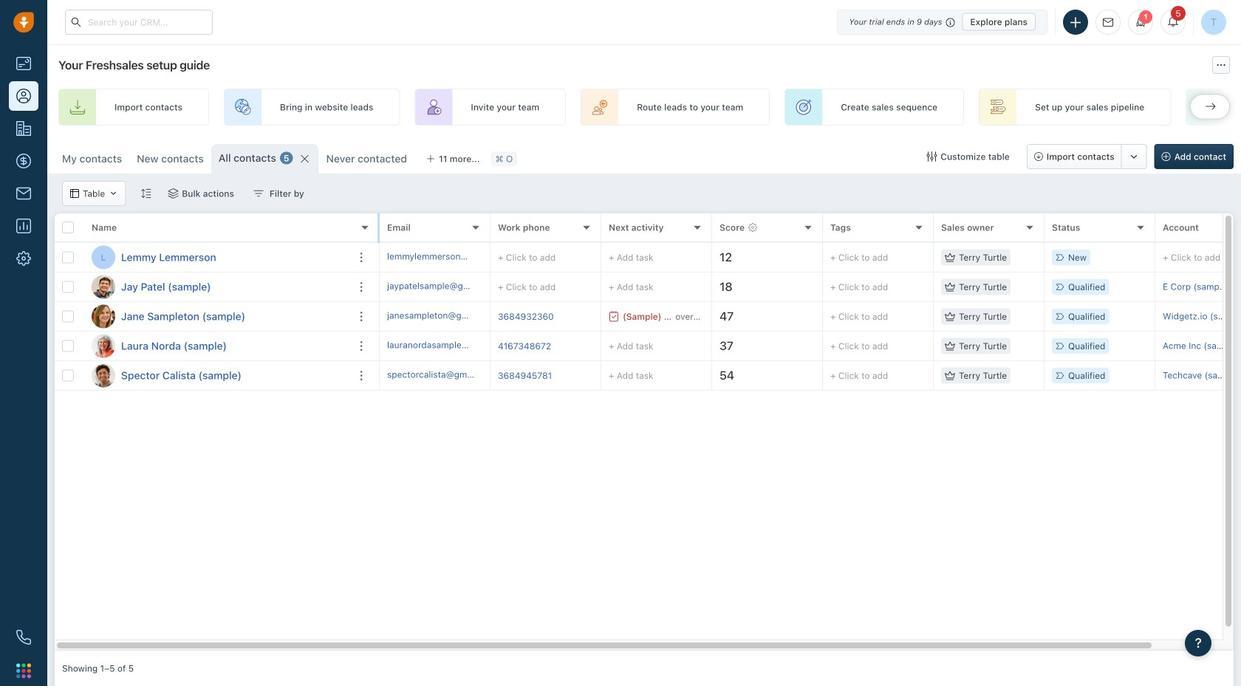Task type: locate. For each thing, give the bounding box(es) containing it.
container_wx8msf4aqz5i3rn1 image
[[945, 252, 955, 263], [609, 311, 619, 322], [945, 311, 955, 322]]

group
[[1027, 144, 1147, 169]]

s image
[[92, 364, 115, 387]]

grid
[[55, 214, 1241, 651]]

row group
[[55, 243, 380, 391], [380, 243, 1241, 391]]

phone element
[[9, 623, 38, 652]]

container_wx8msf4aqz5i3rn1 image
[[927, 151, 937, 162], [168, 188, 178, 199], [253, 188, 264, 199], [70, 189, 79, 198], [109, 189, 118, 198], [945, 282, 955, 292], [945, 341, 955, 351], [945, 371, 955, 381]]

column header
[[84, 214, 380, 243]]

row
[[55, 214, 380, 243]]

freshworks switcher image
[[16, 664, 31, 678]]

send email image
[[1103, 18, 1113, 27]]

j image
[[92, 305, 115, 328]]

press space to select this row. row
[[55, 243, 380, 273], [380, 243, 1241, 273], [55, 273, 380, 302], [380, 273, 1241, 302], [55, 302, 380, 332], [380, 302, 1241, 332], [55, 332, 380, 361], [380, 332, 1241, 361], [55, 361, 380, 391], [380, 361, 1241, 391]]

j image
[[92, 275, 115, 299]]



Task type: vqa. For each thing, say whether or not it's contained in the screenshot.
first row from the bottom of the page's cell
no



Task type: describe. For each thing, give the bounding box(es) containing it.
2 row group from the left
[[380, 243, 1241, 391]]

l image
[[92, 334, 115, 358]]

Search your CRM... text field
[[65, 10, 213, 35]]

1 row group from the left
[[55, 243, 380, 391]]

style_myh0__igzzd8unmi image
[[141, 188, 151, 199]]

phone image
[[16, 630, 31, 645]]



